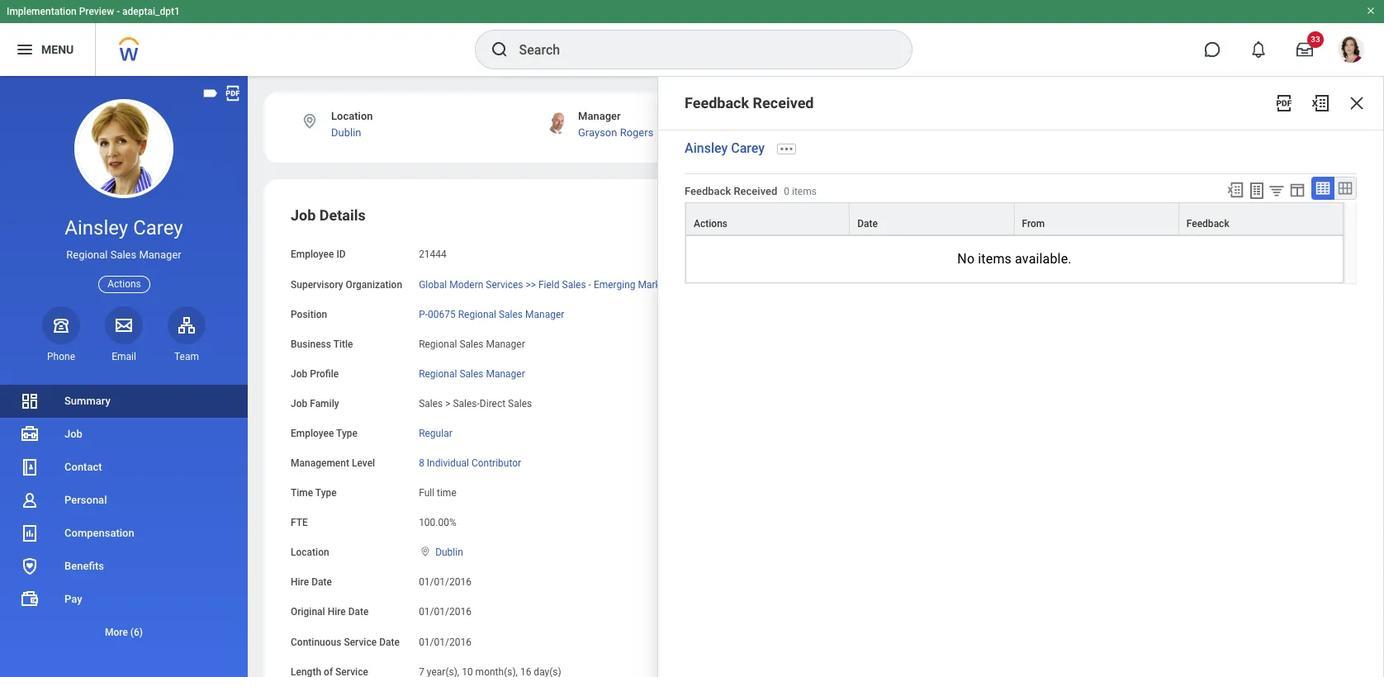 Task type: vqa. For each thing, say whether or not it's contained in the screenshot.
Highest Degree button
no



Task type: describe. For each thing, give the bounding box(es) containing it.
type for time type
[[315, 487, 337, 499]]

export to worksheets image
[[1247, 181, 1267, 201]]

>
[[445, 398, 450, 410]]

manager inside business title "element"
[[486, 338, 525, 350]]

original hire date element
[[419, 597, 471, 619]]

level
[[352, 458, 375, 469]]

continuous service date element
[[419, 626, 471, 649]]

implementation preview -   adeptai_dpt1 banner
[[0, 0, 1384, 76]]

summary image
[[20, 391, 40, 411]]

01/01/2016 for original hire date
[[419, 607, 471, 618]]

tag image
[[202, 84, 220, 102]]

regional sales manager for business title "element"
[[419, 338, 525, 350]]

ainsley inside the navigation pane region
[[65, 216, 128, 239]]

job details button
[[291, 207, 366, 224]]

1 vertical spatial items
[[978, 251, 1012, 267]]

feedback received dialog
[[657, 76, 1384, 677]]

grayson rogers link
[[578, 127, 654, 139]]

0 horizontal spatial actions button
[[98, 275, 150, 293]]

1 horizontal spatial actions button
[[686, 203, 849, 234]]

benefits
[[64, 560, 104, 572]]

employee for employee id
[[291, 249, 334, 261]]

service
[[344, 636, 377, 648]]

21444
[[419, 249, 447, 261]]

sales left > on the bottom of the page
[[419, 398, 443, 410]]

full
[[419, 487, 434, 499]]

compensation
[[64, 527, 134, 539]]

ainsley carey inside feedback received dialog
[[685, 141, 765, 156]]

original hire date
[[291, 607, 369, 618]]

p-00675 regional sales manager link
[[419, 305, 564, 320]]

no
[[957, 251, 975, 267]]

time
[[291, 487, 313, 499]]

location dublin
[[331, 110, 373, 139]]

received for feedback received 0 items
[[734, 185, 777, 197]]

fte
[[291, 517, 308, 529]]

job profile
[[291, 368, 339, 380]]

- inside job details group
[[589, 279, 591, 290]]

notifications large image
[[1250, 41, 1267, 58]]

job details
[[291, 207, 366, 224]]

click to view/edit grid preferences image
[[1288, 181, 1307, 199]]

regular
[[419, 428, 452, 439]]

phone ainsley carey element
[[42, 350, 80, 363]]

sales right the field
[[562, 279, 586, 290]]

fte element
[[419, 507, 457, 530]]

benefits link
[[0, 550, 248, 583]]

p-
[[419, 309, 428, 320]]

select to filter grid data image
[[1268, 182, 1286, 199]]

type for employee type
[[336, 428, 358, 439]]

manager grayson rogers
[[578, 110, 654, 139]]

dublin inside location dublin
[[331, 127, 361, 139]]

job for job profile
[[291, 368, 307, 380]]

manager inside 'link'
[[486, 368, 525, 380]]

phone button
[[42, 306, 80, 363]]

personal image
[[20, 491, 40, 510]]

summary link
[[0, 385, 248, 418]]

employee id
[[291, 249, 346, 261]]

ainsley carey inside the navigation pane region
[[65, 216, 183, 239]]

actions inside the navigation pane region
[[108, 278, 141, 290]]

summary
[[64, 395, 110, 407]]

global modern services >> field sales - emerging markets group link
[[419, 275, 703, 290]]

id
[[336, 249, 346, 261]]

compensation link
[[0, 517, 248, 550]]

hire date
[[291, 577, 332, 588]]

field
[[538, 279, 560, 290]]

feedback received
[[685, 94, 814, 111]]

time
[[437, 487, 456, 499]]

feedback received 0 items
[[685, 185, 817, 197]]

implementation preview -   adeptai_dpt1
[[7, 6, 180, 17]]

details
[[319, 207, 366, 224]]

expand table image
[[1337, 180, 1354, 196]]

modern
[[449, 279, 483, 290]]

close environment banner image
[[1366, 6, 1376, 16]]

location for location dublin
[[331, 110, 373, 122]]

management level
[[291, 458, 375, 469]]

family
[[310, 398, 339, 410]]

phone image
[[50, 315, 73, 335]]

carey inside feedback received dialog
[[731, 141, 765, 156]]

dublin inside job details group
[[435, 547, 463, 558]]

- inside banner
[[117, 6, 120, 17]]

grayson
[[578, 127, 617, 139]]

regional sales manager link
[[419, 365, 525, 380]]

regional sales manager inside the navigation pane region
[[66, 249, 181, 261]]

full time element
[[419, 484, 456, 499]]

global
[[419, 279, 447, 290]]

group
[[676, 279, 703, 290]]

sales right direct
[[508, 398, 532, 410]]

8 individual contributor link
[[419, 454, 521, 469]]

01/01/2016 for hire date
[[419, 577, 471, 588]]

pdf image
[[1274, 93, 1294, 113]]

job details group
[[291, 206, 781, 677]]

date button
[[850, 203, 1014, 234]]

job for job details
[[291, 207, 316, 224]]

actions inside row
[[694, 218, 728, 229]]

regional inside business title "element"
[[419, 338, 457, 350]]

pay image
[[20, 590, 40, 609]]

position
[[291, 309, 327, 320]]

no items available.
[[957, 251, 1072, 267]]

job for job family
[[291, 398, 307, 410]]

row inside feedback received dialog
[[685, 202, 1344, 235]]

contact
[[64, 461, 102, 473]]

feedback for feedback received 0 items
[[685, 185, 731, 197]]

date inside popup button
[[857, 218, 878, 229]]

navigation pane region
[[0, 76, 248, 677]]

8 individual contributor
[[419, 458, 521, 469]]

contributor
[[471, 458, 521, 469]]

location for location
[[291, 547, 329, 558]]

job family
[[291, 398, 339, 410]]



Task type: locate. For each thing, give the bounding box(es) containing it.
0 vertical spatial 01/01/2016
[[419, 577, 471, 588]]

hire right original
[[328, 607, 346, 618]]

view team image
[[177, 315, 197, 335]]

- left emerging
[[589, 279, 591, 290]]

0 vertical spatial employee
[[291, 249, 334, 261]]

length of service element
[[419, 656, 561, 677]]

0 horizontal spatial location
[[291, 547, 329, 558]]

email
[[112, 351, 136, 362]]

feedback down export to excel 'icon'
[[1187, 218, 1229, 229]]

regional up > on the bottom of the page
[[419, 368, 457, 380]]

team ainsley carey element
[[168, 350, 206, 363]]

dublin link right location image
[[331, 127, 361, 139]]

01/01/2016 for continuous service date
[[419, 636, 471, 648]]

business title element
[[419, 328, 525, 351]]

0 vertical spatial ainsley
[[685, 141, 728, 156]]

manager up grayson on the top of page
[[578, 110, 621, 122]]

from button
[[1015, 203, 1178, 234]]

business
[[291, 338, 331, 350]]

0 horizontal spatial hire
[[291, 577, 309, 588]]

1 vertical spatial ainsley
[[65, 216, 128, 239]]

00675
[[428, 309, 456, 320]]

1 vertical spatial feedback
[[685, 185, 731, 197]]

1 horizontal spatial dublin
[[435, 547, 463, 558]]

1 employee from the top
[[291, 249, 334, 261]]

01/01/2016
[[419, 577, 471, 588], [419, 607, 471, 618], [419, 636, 471, 648]]

actions button down "feedback received 0 items"
[[686, 203, 849, 234]]

x image
[[1347, 93, 1367, 113]]

0 horizontal spatial carey
[[133, 216, 183, 239]]

sales up 'mail' image
[[110, 249, 136, 261]]

0 vertical spatial regional sales manager
[[66, 249, 181, 261]]

preview
[[79, 6, 114, 17]]

full time
[[419, 487, 456, 499]]

email button
[[105, 306, 143, 363]]

sales-
[[453, 398, 480, 410]]

01/01/2016 up the original hire date element
[[419, 577, 471, 588]]

row
[[685, 202, 1344, 235]]

team
[[174, 351, 199, 362]]

rogers
[[620, 127, 654, 139]]

manager up direct
[[486, 368, 525, 380]]

01/01/2016 down the original hire date element
[[419, 636, 471, 648]]

0 vertical spatial dublin link
[[331, 127, 361, 139]]

0 vertical spatial items
[[792, 186, 817, 197]]

sales down services
[[499, 309, 523, 320]]

1 vertical spatial hire
[[328, 607, 346, 618]]

dublin link
[[331, 127, 361, 139], [435, 544, 463, 558]]

job image
[[20, 424, 40, 444]]

management
[[291, 458, 349, 469]]

location image
[[419, 546, 432, 558]]

1 01/01/2016 from the top
[[419, 577, 471, 588]]

list
[[0, 385, 248, 649]]

regional sales manager up 'mail' image
[[66, 249, 181, 261]]

0 vertical spatial actions
[[694, 218, 728, 229]]

services
[[486, 279, 523, 290]]

1 vertical spatial employee
[[291, 428, 334, 439]]

received up ainsley carey link
[[753, 94, 814, 111]]

0 horizontal spatial actions
[[108, 278, 141, 290]]

type
[[336, 428, 358, 439], [315, 487, 337, 499]]

ainsley inside feedback received dialog
[[685, 141, 728, 156]]

team link
[[168, 306, 206, 363]]

adeptai_dpt1
[[122, 6, 180, 17]]

1 horizontal spatial actions
[[694, 218, 728, 229]]

profile
[[310, 368, 339, 380]]

sales inside business title "element"
[[459, 338, 484, 350]]

original
[[291, 607, 325, 618]]

contact image
[[20, 458, 40, 477]]

location image
[[301, 112, 319, 130]]

8
[[419, 458, 424, 469]]

actions button up 'mail' image
[[98, 275, 150, 293]]

1 vertical spatial received
[[734, 185, 777, 197]]

p-00675 regional sales manager
[[419, 309, 564, 320]]

employee id element
[[419, 239, 447, 261]]

contact link
[[0, 451, 248, 484]]

feedback for feedback received
[[685, 94, 749, 111]]

regional up phone icon
[[66, 249, 108, 261]]

toolbar inside feedback received dialog
[[1219, 177, 1357, 202]]

pay
[[64, 593, 82, 605]]

1 vertical spatial dublin link
[[435, 544, 463, 558]]

1 horizontal spatial hire
[[328, 607, 346, 618]]

1 horizontal spatial ainsley carey
[[685, 141, 765, 156]]

statements
[[851, 120, 928, 137]]

actions
[[694, 218, 728, 229], [108, 278, 141, 290]]

type right time
[[315, 487, 337, 499]]

0 horizontal spatial ainsley
[[65, 216, 128, 239]]

regional sales manager up 'job family' element
[[419, 368, 525, 380]]

dublin right location icon at the left bottom of page
[[435, 547, 463, 558]]

feedback for feedback
[[1187, 218, 1229, 229]]

1 vertical spatial actions
[[108, 278, 141, 290]]

email ainsley carey element
[[105, 350, 143, 363]]

manager
[[578, 110, 621, 122], [139, 249, 181, 261], [525, 309, 564, 320], [486, 338, 525, 350], [486, 368, 525, 380]]

manager inside manager grayson rogers
[[578, 110, 621, 122]]

regional sales manager
[[66, 249, 181, 261], [419, 338, 525, 350], [419, 368, 525, 380]]

1 horizontal spatial items
[[978, 251, 1012, 267]]

job up contact
[[64, 428, 83, 440]]

job inside the navigation pane region
[[64, 428, 83, 440]]

job left family
[[291, 398, 307, 410]]

benefits image
[[20, 557, 40, 576]]

global modern services >> field sales - emerging markets group
[[419, 279, 703, 290]]

job family element
[[419, 388, 532, 410]]

1 vertical spatial -
[[589, 279, 591, 290]]

1 vertical spatial ainsley carey
[[65, 216, 183, 239]]

received left 0
[[734, 185, 777, 197]]

employee type
[[291, 428, 358, 439]]

individual
[[427, 458, 469, 469]]

list containing summary
[[0, 385, 248, 649]]

table image
[[1315, 180, 1331, 196]]

feedback
[[685, 94, 749, 111], [685, 185, 731, 197], [1187, 218, 1229, 229]]

2 vertical spatial feedback
[[1187, 218, 1229, 229]]

available.
[[1015, 251, 1072, 267]]

excel image
[[1311, 93, 1330, 113]]

ainsley carey link
[[685, 141, 765, 156]]

inbox large image
[[1297, 41, 1313, 58]]

employee left id
[[291, 249, 334, 261]]

0 vertical spatial type
[[336, 428, 358, 439]]

job link
[[0, 418, 248, 451]]

manager up view team icon in the left of the page
[[139, 249, 181, 261]]

carey inside the navigation pane region
[[133, 216, 183, 239]]

location right location image
[[331, 110, 373, 122]]

1 vertical spatial regional sales manager
[[419, 338, 525, 350]]

continuous service date
[[291, 636, 400, 648]]

2 vertical spatial regional sales manager
[[419, 368, 525, 380]]

mail image
[[114, 315, 134, 335]]

0 horizontal spatial ainsley carey
[[65, 216, 183, 239]]

1 horizontal spatial carey
[[731, 141, 765, 156]]

regional up business title "element"
[[458, 309, 496, 320]]

personal link
[[0, 484, 248, 517]]

location inside job details group
[[291, 547, 329, 558]]

location
[[331, 110, 373, 122], [291, 547, 329, 558]]

regional sales manager for regional sales manager 'link'
[[419, 368, 525, 380]]

0 vertical spatial carey
[[731, 141, 765, 156]]

2 vertical spatial 01/01/2016
[[419, 636, 471, 648]]

manager down the field
[[525, 309, 564, 320]]

1 horizontal spatial location
[[331, 110, 373, 122]]

received for feedback received
[[753, 94, 814, 111]]

1 vertical spatial 01/01/2016
[[419, 607, 471, 618]]

0 vertical spatial location
[[331, 110, 373, 122]]

-
[[117, 6, 120, 17], [589, 279, 591, 290]]

1 horizontal spatial ainsley
[[685, 141, 728, 156]]

sales > sales-direct sales
[[419, 398, 532, 410]]

regional down the 00675
[[419, 338, 457, 350]]

manager inside the navigation pane region
[[139, 249, 181, 261]]

hire
[[291, 577, 309, 588], [328, 607, 346, 618]]

regional inside the navigation pane region
[[66, 249, 108, 261]]

view printable version (pdf) image
[[224, 84, 242, 102]]

items inside "feedback received 0 items"
[[792, 186, 817, 197]]

pay link
[[0, 583, 248, 616]]

feedback down ainsley carey link
[[685, 185, 731, 197]]

toolbar
[[1219, 177, 1357, 202]]

1 vertical spatial actions button
[[98, 275, 150, 293]]

compensation image
[[20, 524, 40, 543]]

ainsley
[[685, 141, 728, 156], [65, 216, 128, 239]]

0 horizontal spatial dublin
[[331, 127, 361, 139]]

0 vertical spatial feedback
[[685, 94, 749, 111]]

actions up 'mail' image
[[108, 278, 141, 290]]

1 horizontal spatial dublin link
[[435, 544, 463, 558]]

job
[[291, 207, 316, 224], [291, 368, 307, 380], [291, 398, 307, 410], [64, 428, 83, 440]]

1 vertical spatial dublin
[[435, 547, 463, 558]]

dublin link right location icon at the left bottom of page
[[435, 544, 463, 558]]

hire up original
[[291, 577, 309, 588]]

items right 0
[[792, 186, 817, 197]]

100.00%
[[419, 517, 457, 529]]

employee for employee type
[[291, 428, 334, 439]]

0 vertical spatial hire
[[291, 577, 309, 588]]

received
[[753, 94, 814, 111], [734, 185, 777, 197]]

profile logan mcneil element
[[1328, 31, 1374, 68]]

personal
[[64, 494, 107, 506]]

hire date element
[[419, 567, 471, 589]]

direct
[[480, 398, 506, 410]]

job left the profile
[[291, 368, 307, 380]]

- right "preview"
[[117, 6, 120, 17]]

0 horizontal spatial -
[[117, 6, 120, 17]]

feedback button
[[1179, 203, 1343, 234]]

0 horizontal spatial items
[[792, 186, 817, 197]]

2 01/01/2016 from the top
[[419, 607, 471, 618]]

>>
[[526, 279, 536, 290]]

3 01/01/2016 from the top
[[419, 636, 471, 648]]

items
[[792, 186, 817, 197], [978, 251, 1012, 267]]

row containing actions
[[685, 202, 1344, 235]]

1 horizontal spatial -
[[589, 279, 591, 290]]

time type
[[291, 487, 337, 499]]

job left details
[[291, 207, 316, 224]]

business title
[[291, 338, 353, 350]]

feedback up ainsley carey link
[[685, 94, 749, 111]]

items right no
[[978, 251, 1012, 267]]

implementation
[[7, 6, 77, 17]]

0 horizontal spatial dublin link
[[331, 127, 361, 139]]

sales up regional sales manager 'link'
[[459, 338, 484, 350]]

continuous
[[291, 636, 341, 648]]

sales up 'job family' element
[[459, 368, 484, 380]]

actions down "feedback received 0 items"
[[694, 218, 728, 229]]

export to excel image
[[1226, 181, 1245, 199]]

0 vertical spatial actions button
[[686, 203, 849, 234]]

0 vertical spatial received
[[753, 94, 814, 111]]

from
[[1022, 218, 1045, 229]]

emerging
[[594, 279, 636, 290]]

0 vertical spatial -
[[117, 6, 120, 17]]

supervisory
[[291, 279, 343, 290]]

search image
[[489, 40, 509, 59]]

2 employee from the top
[[291, 428, 334, 439]]

sales inside the navigation pane region
[[110, 249, 136, 261]]

1 vertical spatial location
[[291, 547, 329, 558]]

manager down p-00675 regional sales manager in the top of the page
[[486, 338, 525, 350]]

0 vertical spatial dublin
[[331, 127, 361, 139]]

title
[[333, 338, 353, 350]]

1 vertical spatial type
[[315, 487, 337, 499]]

employee down the job family
[[291, 428, 334, 439]]

feedback inside popup button
[[1187, 218, 1229, 229]]

phone
[[47, 351, 75, 362]]

supervisory organization
[[291, 279, 402, 290]]

dublin right location image
[[331, 127, 361, 139]]

organization
[[346, 279, 402, 290]]

regional inside 'link'
[[419, 368, 457, 380]]

sales inside 'link'
[[459, 368, 484, 380]]

01/01/2016 up continuous service date element
[[419, 607, 471, 618]]

sales
[[110, 249, 136, 261], [562, 279, 586, 290], [499, 309, 523, 320], [459, 338, 484, 350], [459, 368, 484, 380], [419, 398, 443, 410], [508, 398, 532, 410]]

regular link
[[419, 424, 452, 439]]

employee
[[291, 249, 334, 261], [291, 428, 334, 439]]

markets
[[638, 279, 674, 290]]

regional sales manager up regional sales manager 'link'
[[419, 338, 525, 350]]

0
[[784, 186, 790, 197]]

0 vertical spatial ainsley carey
[[685, 141, 765, 156]]

1 vertical spatial carey
[[133, 216, 183, 239]]

location up hire date
[[291, 547, 329, 558]]

type up management level
[[336, 428, 358, 439]]



